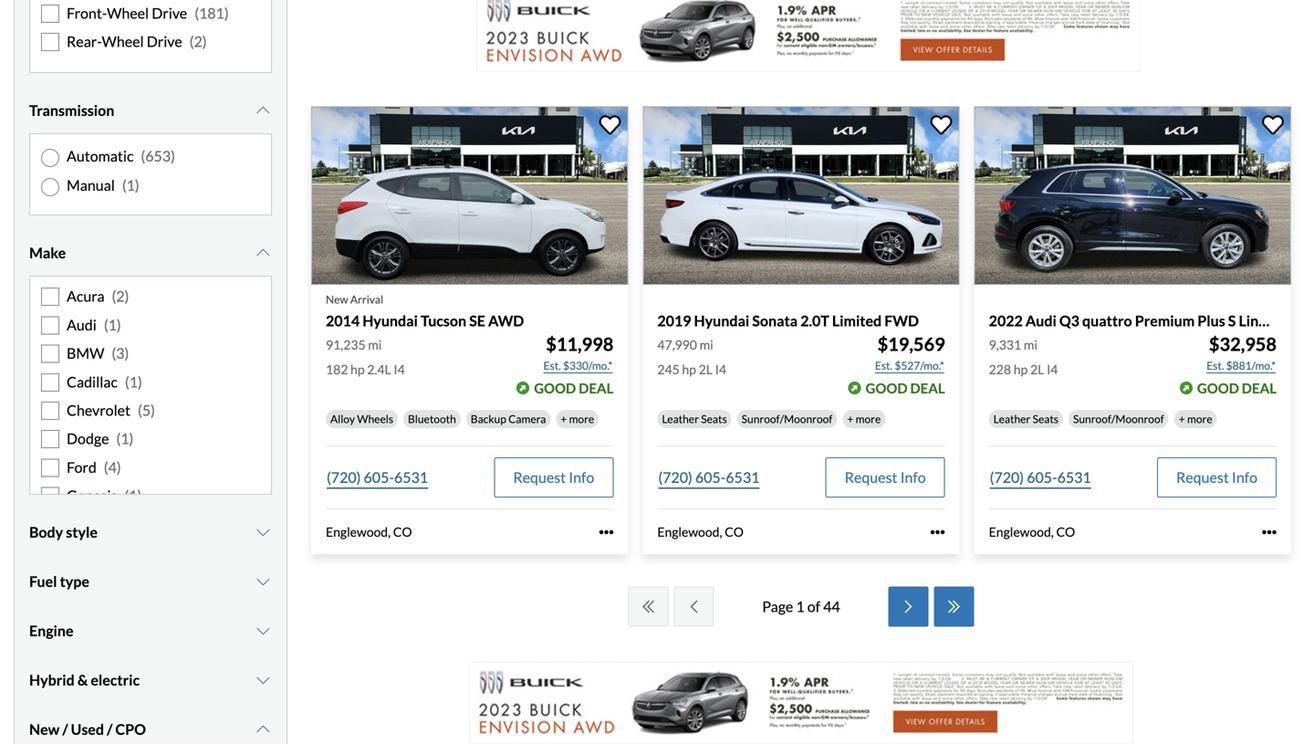 Task type: vqa. For each thing, say whether or not it's contained in the screenshot.


Task type: locate. For each thing, give the bounding box(es) containing it.
request info button for $19,569
[[826, 457, 945, 498]]

2 horizontal spatial deal
[[1242, 380, 1277, 396]]

3 605- from the left
[[1027, 468, 1058, 486]]

2 request info button from the left
[[826, 457, 945, 498]]

6531
[[394, 468, 428, 486], [726, 468, 760, 486], [1058, 468, 1092, 486]]

1 horizontal spatial englewood,
[[658, 524, 722, 540]]

good deal down est. $527/mo.* button
[[866, 380, 945, 396]]

leather down 228 at the right of the page
[[994, 412, 1031, 426]]

est. down the $32,958
[[1207, 359, 1225, 372]]

2 co from the left
[[725, 524, 744, 540]]

chevron down image inside transmission dropdown button
[[254, 103, 272, 118]]

q3
[[1060, 312, 1080, 329]]

leather seats down 245
[[662, 412, 727, 426]]

1 / from the left
[[62, 720, 68, 738]]

2.4l
[[367, 362, 391, 377]]

front-wheel drive (181)
[[67, 4, 229, 22]]

3 info from the left
[[1232, 468, 1258, 486]]

hybrid & electric
[[29, 671, 140, 689]]

new inside new arrival 2014 hyundai tucson se awd
[[326, 293, 348, 306]]

1 vertical spatial (2)
[[112, 287, 129, 305]]

$527/mo.*
[[895, 359, 945, 372]]

2 horizontal spatial (720)
[[990, 468, 1024, 486]]

2 + more from the left
[[847, 412, 881, 426]]

1 horizontal spatial info
[[901, 468, 926, 486]]

1 sunroof/moonroof from the left
[[742, 412, 833, 426]]

more down est. $881/mo.* button
[[1188, 412, 1213, 426]]

hp inside '47,990 mi 245 hp 2l i4'
[[682, 362, 696, 377]]

hp right 182
[[351, 362, 365, 377]]

3 request info button from the left
[[1158, 457, 1277, 498]]

drive down front-wheel drive (181)
[[147, 32, 182, 50]]

3 good from the left
[[1198, 380, 1240, 396]]

(3)
[[112, 344, 129, 362]]

2 horizontal spatial 605-
[[1027, 468, 1058, 486]]

0 horizontal spatial leather seats
[[662, 412, 727, 426]]

2l inside 9,331 mi 228 hp 2l i4
[[1031, 362, 1045, 377]]

cadillac (1)
[[67, 373, 142, 391]]

0 horizontal spatial 2l
[[699, 362, 713, 377]]

3 deal from the left
[[1242, 380, 1277, 396]]

2 seats from the left
[[1033, 412, 1059, 426]]

audi up bmw
[[67, 316, 97, 334]]

0 horizontal spatial englewood, co
[[326, 524, 412, 540]]

1 leather from the left
[[662, 412, 699, 426]]

2 605- from the left
[[696, 468, 726, 486]]

1 horizontal spatial 2l
[[1031, 362, 1045, 377]]

228
[[989, 362, 1012, 377]]

+ more down est. $881/mo.* button
[[1179, 412, 1213, 426]]

1 horizontal spatial request info
[[845, 468, 926, 486]]

0 horizontal spatial englewood,
[[326, 524, 391, 540]]

+ more
[[561, 412, 595, 426], [847, 412, 881, 426], [1179, 412, 1213, 426]]

1 horizontal spatial sunroof/moonroof
[[1074, 412, 1165, 426]]

1 mi from the left
[[368, 337, 382, 352]]

hp right 245
[[682, 362, 696, 377]]

1 + from the left
[[561, 412, 567, 426]]

3 (720) 605-6531 from the left
[[990, 468, 1092, 486]]

good deal down est. $881/mo.* button
[[1198, 380, 1277, 396]]

leather seats
[[662, 412, 727, 426], [994, 412, 1059, 426]]

mi inside 91,235 mi 182 hp 2.4l i4
[[368, 337, 382, 352]]

deal for $32,958
[[1242, 380, 1277, 396]]

chevron down image
[[254, 246, 272, 260], [254, 525, 272, 540], [254, 574, 272, 589], [254, 722, 272, 737]]

body style
[[29, 523, 98, 541]]

0 horizontal spatial mi
[[368, 337, 382, 352]]

1 horizontal spatial i4
[[715, 362, 727, 377]]

chevron down image for transmission
[[254, 103, 272, 118]]

0 horizontal spatial i4
[[394, 362, 405, 377]]

est.
[[544, 359, 561, 372], [875, 359, 893, 372], [1207, 359, 1225, 372]]

0 horizontal spatial (2)
[[112, 287, 129, 305]]

acura (2)
[[67, 287, 129, 305]]

1 horizontal spatial +
[[847, 412, 854, 426]]

0 horizontal spatial request info
[[513, 468, 595, 486]]

1 horizontal spatial audi
[[1026, 312, 1057, 329]]

1 horizontal spatial est.
[[875, 359, 893, 372]]

1 horizontal spatial (720) 605-6531
[[659, 468, 760, 486]]

(2) right acura
[[112, 287, 129, 305]]

2l
[[699, 362, 713, 377], [1031, 362, 1045, 377]]

mi right 47,990
[[700, 337, 714, 352]]

(720) for $32,958
[[990, 468, 1024, 486]]

drive left (181)
[[152, 4, 187, 22]]

0 horizontal spatial 6531
[[394, 468, 428, 486]]

good down est. $330/mo.* button
[[534, 380, 576, 396]]

chevron double left image
[[639, 600, 658, 614]]

chevron down image for engine
[[254, 624, 272, 638]]

1 seats from the left
[[701, 412, 727, 426]]

2 i4 from the left
[[715, 362, 727, 377]]

info
[[569, 468, 595, 486], [901, 468, 926, 486], [1232, 468, 1258, 486]]

2 horizontal spatial (720) 605-6531
[[990, 468, 1092, 486]]

ford
[[67, 458, 97, 476]]

chevron down image inside the make dropdown button
[[254, 246, 272, 260]]

0 horizontal spatial + more
[[561, 412, 595, 426]]

est. for $19,569
[[875, 359, 893, 372]]

s
[[1229, 312, 1236, 329]]

2 horizontal spatial request info button
[[1158, 457, 1277, 498]]

advertisement region
[[477, 0, 1141, 72], [469, 662, 1134, 744]]

i4 inside 9,331 mi 228 hp 2l i4
[[1047, 362, 1058, 377]]

new / used / cpo
[[29, 720, 146, 738]]

request
[[513, 468, 566, 486], [845, 468, 898, 486], [1177, 468, 1230, 486]]

/ left cpo
[[107, 720, 113, 738]]

audi left q3
[[1026, 312, 1057, 329]]

2 est. from the left
[[875, 359, 893, 372]]

more down est. $527/mo.* button
[[856, 412, 881, 426]]

manual
[[67, 176, 115, 194]]

2 horizontal spatial mi
[[1024, 337, 1038, 352]]

1 horizontal spatial (720) 605-6531 button
[[658, 457, 761, 498]]

chevron down image for body style
[[254, 525, 272, 540]]

2 mi from the left
[[700, 337, 714, 352]]

englewood, for $19,569
[[658, 524, 722, 540]]

make button
[[29, 230, 272, 276]]

good deal
[[534, 380, 614, 396], [866, 380, 945, 396], [1198, 380, 1277, 396]]

0 horizontal spatial hp
[[351, 362, 365, 377]]

2 more from the left
[[856, 412, 881, 426]]

2 2l from the left
[[1031, 362, 1045, 377]]

i4 inside 91,235 mi 182 hp 2.4l i4
[[394, 362, 405, 377]]

2 leather seats from the left
[[994, 412, 1059, 426]]

1 horizontal spatial mi
[[700, 337, 714, 352]]

leather
[[662, 412, 699, 426], [994, 412, 1031, 426]]

(1) for genesis (1)
[[125, 487, 142, 504]]

chevron down image inside "new / used / cpo" dropdown button
[[254, 722, 272, 737]]

+
[[561, 412, 567, 426], [847, 412, 854, 426], [1179, 412, 1186, 426]]

1 vertical spatial wheel
[[102, 32, 144, 50]]

chevron down image inside fuel type dropdown button
[[254, 574, 272, 589]]

2 request info from the left
[[845, 468, 926, 486]]

chevron down image inside "engine" dropdown button
[[254, 624, 272, 638]]

0 horizontal spatial (720)
[[327, 468, 361, 486]]

used
[[71, 720, 104, 738]]

good down est. $881/mo.* button
[[1198, 380, 1240, 396]]

91,235
[[326, 337, 366, 352]]

wheel for rear-
[[102, 32, 144, 50]]

2 vertical spatial chevron down image
[[254, 673, 272, 688]]

page 1 of 44
[[763, 598, 841, 615]]

quattro
[[1083, 312, 1133, 329]]

3 more from the left
[[1188, 412, 1213, 426]]

2 + from the left
[[847, 412, 854, 426]]

request info for $19,569
[[845, 468, 926, 486]]

1 horizontal spatial (720)
[[659, 468, 693, 486]]

1 good deal from the left
[[534, 380, 614, 396]]

0 horizontal spatial new
[[29, 720, 60, 738]]

fwd
[[885, 312, 919, 329]]

wheel up rear-wheel drive (2)
[[107, 4, 149, 22]]

2 info from the left
[[901, 468, 926, 486]]

i4
[[394, 362, 405, 377], [715, 362, 727, 377], [1047, 362, 1058, 377]]

leather seats for $32,958
[[994, 412, 1059, 426]]

605- for $19,569
[[696, 468, 726, 486]]

cadillac
[[67, 373, 118, 391]]

tfsi
[[1289, 312, 1315, 329]]

2 horizontal spatial more
[[1188, 412, 1213, 426]]

bmw
[[67, 344, 104, 362]]

0 vertical spatial new
[[326, 293, 348, 306]]

genesis
[[67, 487, 117, 504]]

1 horizontal spatial leather seats
[[994, 412, 1059, 426]]

1 horizontal spatial good deal
[[866, 380, 945, 396]]

hp for $19,569
[[682, 362, 696, 377]]

$19,569 est. $527/mo.*
[[875, 333, 945, 372]]

mi up 2.4l
[[368, 337, 382, 352]]

3 chevron down image from the top
[[254, 574, 272, 589]]

1 2l from the left
[[699, 362, 713, 377]]

mi inside 9,331 mi 228 hp 2l i4
[[1024, 337, 1038, 352]]

1 horizontal spatial /
[[107, 720, 113, 738]]

new inside dropdown button
[[29, 720, 60, 738]]

3 i4 from the left
[[1047, 362, 1058, 377]]

deal down the $527/mo.*
[[911, 380, 945, 396]]

1 horizontal spatial more
[[856, 412, 881, 426]]

1 horizontal spatial 6531
[[726, 468, 760, 486]]

605-
[[364, 468, 394, 486], [696, 468, 726, 486], [1027, 468, 1058, 486]]

2 horizontal spatial +
[[1179, 412, 1186, 426]]

2 horizontal spatial co
[[1057, 524, 1076, 540]]

3 co from the left
[[1057, 524, 1076, 540]]

2 good deal from the left
[[866, 380, 945, 396]]

ellipsis h image
[[599, 525, 614, 539], [1263, 525, 1277, 539]]

englewood, for $32,958
[[989, 524, 1054, 540]]

(1) for audi (1)
[[104, 316, 121, 334]]

3 (720) 605-6531 button from the left
[[989, 457, 1092, 498]]

0 vertical spatial advertisement region
[[477, 0, 1141, 72]]

2 horizontal spatial + more
[[1179, 412, 1213, 426]]

3 hp from the left
[[1014, 362, 1028, 377]]

0 horizontal spatial deal
[[579, 380, 614, 396]]

good deal down est. $330/mo.* button
[[534, 380, 614, 396]]

good for $11,998
[[534, 380, 576, 396]]

1 hp from the left
[[351, 362, 365, 377]]

+ for $32,958
[[1179, 412, 1186, 426]]

0 horizontal spatial good
[[534, 380, 576, 396]]

/ left used
[[62, 720, 68, 738]]

chevron down image
[[254, 103, 272, 118], [254, 624, 272, 638], [254, 673, 272, 688]]

0 horizontal spatial request
[[513, 468, 566, 486]]

i4 right 228 at the right of the page
[[1047, 362, 1058, 377]]

good down est. $527/mo.* button
[[866, 380, 908, 396]]

2 horizontal spatial info
[[1232, 468, 1258, 486]]

(720) for $19,569
[[659, 468, 693, 486]]

2 request from the left
[[845, 468, 898, 486]]

3 englewood, from the left
[[989, 524, 1054, 540]]

2 6531 from the left
[[726, 468, 760, 486]]

3 (720) from the left
[[990, 468, 1024, 486]]

new left used
[[29, 720, 60, 738]]

2 chevron down image from the top
[[254, 624, 272, 638]]

0 horizontal spatial ellipsis h image
[[599, 525, 614, 539]]

est. down $19,569
[[875, 359, 893, 372]]

3 request from the left
[[1177, 468, 1230, 486]]

(1) up (4)
[[116, 430, 134, 447]]

2 horizontal spatial est.
[[1207, 359, 1225, 372]]

automatic
[[67, 147, 134, 165]]

deal down "$330/mo.*"
[[579, 380, 614, 396]]

1 horizontal spatial good
[[866, 380, 908, 396]]

hp inside 9,331 mi 228 hp 2l i4
[[1014, 362, 1028, 377]]

1 request from the left
[[513, 468, 566, 486]]

hp for $32,958
[[1014, 362, 1028, 377]]

more
[[569, 412, 595, 426], [856, 412, 881, 426], [1188, 412, 1213, 426]]

2 horizontal spatial good
[[1198, 380, 1240, 396]]

47,990
[[658, 337, 697, 352]]

0 horizontal spatial +
[[561, 412, 567, 426]]

+ more down est. $527/mo.* button
[[847, 412, 881, 426]]

request for $32,958
[[1177, 468, 1230, 486]]

chevron left image
[[685, 600, 703, 614]]

1 horizontal spatial englewood, co
[[658, 524, 744, 540]]

sunroof/moonroof
[[742, 412, 833, 426], [1074, 412, 1165, 426]]

2 / from the left
[[107, 720, 113, 738]]

1 horizontal spatial request info button
[[826, 457, 945, 498]]

2 deal from the left
[[911, 380, 945, 396]]

2l inside '47,990 mi 245 hp 2l i4'
[[699, 362, 713, 377]]

1 deal from the left
[[579, 380, 614, 396]]

1 605- from the left
[[364, 468, 394, 486]]

1 horizontal spatial co
[[725, 524, 744, 540]]

(1) up body style dropdown button
[[125, 487, 142, 504]]

2 horizontal spatial hp
[[1014, 362, 1028, 377]]

2 (720) from the left
[[659, 468, 693, 486]]

0 vertical spatial wheel
[[107, 4, 149, 22]]

more down est. $330/mo.* button
[[569, 412, 595, 426]]

wheels
[[357, 412, 393, 426]]

mi right 9,331 at the right of page
[[1024, 337, 1038, 352]]

2l right 245
[[699, 362, 713, 377]]

1 horizontal spatial hyundai
[[694, 312, 750, 329]]

request info button for $32,958
[[1158, 457, 1277, 498]]

2 horizontal spatial good deal
[[1198, 380, 1277, 396]]

body style button
[[29, 510, 272, 555]]

chevron down image inside body style dropdown button
[[254, 525, 272, 540]]

2 horizontal spatial (720) 605-6531 button
[[989, 457, 1092, 498]]

1 i4 from the left
[[394, 362, 405, 377]]

1 vertical spatial new
[[29, 720, 60, 738]]

est. inside $11,998 est. $330/mo.*
[[544, 359, 561, 372]]

request for $19,569
[[845, 468, 898, 486]]

1 horizontal spatial (2)
[[190, 32, 207, 50]]

(1)
[[122, 176, 139, 194], [104, 316, 121, 334], [125, 373, 142, 391], [116, 430, 134, 447], [125, 487, 142, 504]]

1 request info button from the left
[[494, 457, 614, 498]]

+ more right camera
[[561, 412, 595, 426]]

est. inside '$19,569 est. $527/mo.*'
[[875, 359, 893, 372]]

hp right 228 at the right of the page
[[1014, 362, 1028, 377]]

2 (720) 605-6531 from the left
[[659, 468, 760, 486]]

deal down the $881/mo.*
[[1242, 380, 1277, 396]]

drive
[[152, 4, 187, 22], [147, 32, 182, 50]]

1 horizontal spatial leather
[[994, 412, 1031, 426]]

request info for $32,958
[[1177, 468, 1258, 486]]

deal
[[579, 380, 614, 396], [911, 380, 945, 396], [1242, 380, 1277, 396]]

1 horizontal spatial 605-
[[696, 468, 726, 486]]

3 good deal from the left
[[1198, 380, 1277, 396]]

0 horizontal spatial info
[[569, 468, 595, 486]]

0 vertical spatial chevron down image
[[254, 103, 272, 118]]

2 horizontal spatial request
[[1177, 468, 1230, 486]]

0 horizontal spatial more
[[569, 412, 595, 426]]

backup
[[471, 412, 507, 426]]

3 request info from the left
[[1177, 468, 1258, 486]]

4 chevron down image from the top
[[254, 722, 272, 737]]

0 vertical spatial drive
[[152, 4, 187, 22]]

1 horizontal spatial hp
[[682, 362, 696, 377]]

1 vertical spatial chevron down image
[[254, 624, 272, 638]]

i4 right 2.4l
[[394, 362, 405, 377]]

(2) down (181)
[[190, 32, 207, 50]]

2 chevron down image from the top
[[254, 525, 272, 540]]

mi inside '47,990 mi 245 hp 2l i4'
[[700, 337, 714, 352]]

1 est. from the left
[[544, 359, 561, 372]]

est. inside $32,958 est. $881/mo.*
[[1207, 359, 1225, 372]]

2 good from the left
[[866, 380, 908, 396]]

1 (720) 605-6531 button from the left
[[326, 457, 429, 498]]

2 englewood, from the left
[[658, 524, 722, 540]]

leather down 245
[[662, 412, 699, 426]]

1 hyundai from the left
[[363, 312, 418, 329]]

seats down 9,331 mi 228 hp 2l i4
[[1033, 412, 1059, 426]]

1 chevron down image from the top
[[254, 103, 272, 118]]

new / used / cpo button
[[29, 707, 272, 744]]

(720) 605-6531 button
[[326, 457, 429, 498], [658, 457, 761, 498], [989, 457, 1092, 498]]

alloy
[[330, 412, 355, 426]]

englewood,
[[326, 524, 391, 540], [658, 524, 722, 540], [989, 524, 1054, 540]]

2 horizontal spatial 6531
[[1058, 468, 1092, 486]]

2 sunroof/moonroof from the left
[[1074, 412, 1165, 426]]

(720) 605-6531 for $32,958
[[990, 468, 1092, 486]]

0 horizontal spatial good deal
[[534, 380, 614, 396]]

body
[[29, 523, 63, 541]]

good
[[534, 380, 576, 396], [866, 380, 908, 396], [1198, 380, 1240, 396]]

chevron double right image
[[946, 600, 964, 614]]

2 horizontal spatial request info
[[1177, 468, 1258, 486]]

1 vertical spatial advertisement region
[[469, 662, 1134, 744]]

3 est. from the left
[[1207, 359, 1225, 372]]

deal for $11,998
[[579, 380, 614, 396]]

fuel type button
[[29, 559, 272, 605]]

page
[[763, 598, 794, 615]]

0 horizontal spatial seats
[[701, 412, 727, 426]]

(1) up (3)
[[104, 316, 121, 334]]

3 + from the left
[[1179, 412, 1186, 426]]

(1) down automatic (653)
[[122, 176, 139, 194]]

1 chevron down image from the top
[[254, 246, 272, 260]]

chevron down image inside hybrid & electric dropdown button
[[254, 673, 272, 688]]

3 6531 from the left
[[1058, 468, 1092, 486]]

co
[[393, 524, 412, 540], [725, 524, 744, 540], [1057, 524, 1076, 540]]

+ more for $19,569
[[847, 412, 881, 426]]

0 horizontal spatial sunroof/moonroof
[[742, 412, 833, 426]]

2 horizontal spatial i4
[[1047, 362, 1058, 377]]

est. down $11,998
[[544, 359, 561, 372]]

1 good from the left
[[534, 380, 576, 396]]

chevron right image
[[900, 600, 918, 614]]

(4)
[[104, 458, 121, 476]]

2 hp from the left
[[682, 362, 696, 377]]

2 (720) 605-6531 button from the left
[[658, 457, 761, 498]]

mi for $11,998
[[368, 337, 382, 352]]

2l right 228 at the right of the page
[[1031, 362, 1045, 377]]

1 info from the left
[[569, 468, 595, 486]]

(720) 605-6531
[[327, 468, 428, 486], [659, 468, 760, 486], [990, 468, 1092, 486]]

hyundai up '47,990 mi 245 hp 2l i4'
[[694, 312, 750, 329]]

2 englewood, co from the left
[[658, 524, 744, 540]]

2 leather from the left
[[994, 412, 1031, 426]]

9,331
[[989, 337, 1022, 352]]

1 leather seats from the left
[[662, 412, 727, 426]]

182
[[326, 362, 348, 377]]

1 (720) from the left
[[327, 468, 361, 486]]

1 vertical spatial drive
[[147, 32, 182, 50]]

seats for $19,569
[[701, 412, 727, 426]]

1 horizontal spatial ellipsis h image
[[1263, 525, 1277, 539]]

leather for $19,569
[[662, 412, 699, 426]]

new up 2014
[[326, 293, 348, 306]]

0 horizontal spatial (720) 605-6531 button
[[326, 457, 429, 498]]

wheel
[[107, 4, 149, 22], [102, 32, 144, 50]]

/
[[62, 720, 68, 738], [107, 720, 113, 738]]

0 horizontal spatial /
[[62, 720, 68, 738]]

0 horizontal spatial co
[[393, 524, 412, 540]]

1 horizontal spatial seats
[[1033, 412, 1059, 426]]

i4 right 245
[[715, 362, 727, 377]]

hyundai
[[363, 312, 418, 329], [694, 312, 750, 329]]

(2)
[[190, 32, 207, 50], [112, 287, 129, 305]]

fuel type
[[29, 573, 89, 590]]

0 horizontal spatial est.
[[544, 359, 561, 372]]

audi
[[1026, 312, 1057, 329], [67, 316, 97, 334]]

leather for $32,958
[[994, 412, 1031, 426]]

est. for $32,958
[[1207, 359, 1225, 372]]

hp
[[351, 362, 365, 377], [682, 362, 696, 377], [1014, 362, 1028, 377]]

1 horizontal spatial request
[[845, 468, 898, 486]]

wheel down front-wheel drive (181)
[[102, 32, 144, 50]]

i4 inside '47,990 mi 245 hp 2l i4'
[[715, 362, 727, 377]]

request info
[[513, 468, 595, 486], [845, 468, 926, 486], [1177, 468, 1258, 486]]

0 horizontal spatial hyundai
[[363, 312, 418, 329]]

1 horizontal spatial new
[[326, 293, 348, 306]]

audi (1)
[[67, 316, 121, 334]]

0 horizontal spatial (720) 605-6531
[[327, 468, 428, 486]]

leather seats down 228 at the right of the page
[[994, 412, 1059, 426]]

est. $527/mo.* button
[[874, 357, 945, 375]]

1 horizontal spatial + more
[[847, 412, 881, 426]]

(1) for manual (1)
[[122, 176, 139, 194]]

1 horizontal spatial deal
[[911, 380, 945, 396]]

3 + more from the left
[[1179, 412, 1213, 426]]

0 horizontal spatial request info button
[[494, 457, 614, 498]]

type
[[60, 573, 89, 590]]

hp inside 91,235 mi 182 hp 2.4l i4
[[351, 362, 365, 377]]

2 horizontal spatial englewood, co
[[989, 524, 1076, 540]]

seats down '47,990 mi 245 hp 2l i4'
[[701, 412, 727, 426]]

3 chevron down image from the top
[[254, 673, 272, 688]]

0 horizontal spatial 605-
[[364, 468, 394, 486]]

2 horizontal spatial englewood,
[[989, 524, 1054, 540]]

leather seats for $19,569
[[662, 412, 727, 426]]

(1) up (5)
[[125, 373, 142, 391]]

2l for $19,569
[[699, 362, 713, 377]]

sonata
[[752, 312, 798, 329]]

3 englewood, co from the left
[[989, 524, 1076, 540]]

hyundai down arrival
[[363, 312, 418, 329]]

3 mi from the left
[[1024, 337, 1038, 352]]



Task type: describe. For each thing, give the bounding box(es) containing it.
acura
[[67, 287, 105, 305]]

sunroof/moonroof for $19,569
[[742, 412, 833, 426]]

1 6531 from the left
[[394, 468, 428, 486]]

1 englewood, co from the left
[[326, 524, 412, 540]]

chevron down image for new / used / cpo
[[254, 722, 272, 737]]

mi for $19,569
[[700, 337, 714, 352]]

6531 for $32,958
[[1058, 468, 1092, 486]]

info for $32,958
[[1232, 468, 1258, 486]]

245
[[658, 362, 680, 377]]

transmission
[[29, 102, 114, 119]]

(720) 605-6531 for $19,569
[[659, 468, 760, 486]]

of
[[808, 598, 821, 615]]

2019
[[658, 312, 691, 329]]

drive for front-wheel drive
[[152, 4, 187, 22]]

camera
[[509, 412, 546, 426]]

genesis (1)
[[67, 487, 142, 504]]

1 (720) 605-6531 from the left
[[327, 468, 428, 486]]

rear-wheel drive (2)
[[67, 32, 207, 50]]

good deal for $19,569
[[866, 380, 945, 396]]

seats for $32,958
[[1033, 412, 1059, 426]]

i4 for $19,569
[[715, 362, 727, 377]]

chevron down image for hybrid & electric
[[254, 673, 272, 688]]

1 ellipsis h image from the left
[[599, 525, 614, 539]]

electric
[[91, 671, 140, 689]]

sunroof/moonroof for $32,958
[[1074, 412, 1165, 426]]

fuel
[[29, 573, 57, 590]]

new arrival 2014 hyundai tucson se awd
[[326, 293, 524, 329]]

bluetooth
[[408, 412, 456, 426]]

quartz white pearl 2019 hyundai sonata 2.0t limited fwd sedan front-wheel drive automatic image
[[643, 106, 960, 285]]

+ more for $32,958
[[1179, 412, 1213, 426]]

1 englewood, from the left
[[326, 524, 391, 540]]

tucson
[[421, 312, 467, 329]]

$11,998 est. $330/mo.*
[[544, 333, 614, 372]]

chevrolet (5)
[[67, 401, 155, 419]]

&
[[77, 671, 88, 689]]

2014
[[326, 312, 360, 329]]

mythos black metallic 2022 audi q3 quattro premium plus s line 45 tfsi awd suv / crossover all-wheel drive automatic image
[[975, 106, 1292, 285]]

47,990 mi 245 hp 2l i4
[[658, 337, 727, 377]]

1 request info from the left
[[513, 468, 595, 486]]

(181)
[[195, 4, 229, 22]]

mi for $32,958
[[1024, 337, 1038, 352]]

premium
[[1135, 312, 1195, 329]]

front-
[[67, 4, 107, 22]]

good for $32,958
[[1198, 380, 1240, 396]]

(1) for cadillac (1)
[[125, 373, 142, 391]]

more for $19,569
[[856, 412, 881, 426]]

2019 hyundai sonata 2.0t limited fwd
[[658, 312, 919, 329]]

se
[[469, 312, 486, 329]]

1 more from the left
[[569, 412, 595, 426]]

45
[[1270, 312, 1287, 329]]

dodge
[[67, 430, 109, 447]]

44
[[824, 598, 841, 615]]

1
[[796, 598, 805, 615]]

winter white 2014 hyundai tucson se awd suv / crossover all-wheel drive automatic image
[[311, 106, 628, 285]]

rear-
[[67, 32, 102, 50]]

i4 for $11,998
[[394, 362, 405, 377]]

2022 audi q3 quattro premium plus s line 45 tfsi
[[989, 312, 1315, 329]]

plus
[[1198, 312, 1226, 329]]

new for new arrival 2014 hyundai tucson se awd
[[326, 293, 348, 306]]

engine button
[[29, 608, 272, 654]]

wheel for front-
[[107, 4, 149, 22]]

6531 for $19,569
[[726, 468, 760, 486]]

9,331 mi 228 hp 2l i4
[[989, 337, 1058, 377]]

style
[[66, 523, 98, 541]]

2.0t
[[801, 312, 830, 329]]

i4 for $32,958
[[1047, 362, 1058, 377]]

make
[[29, 244, 66, 262]]

0 horizontal spatial audi
[[67, 316, 97, 334]]

(653)
[[141, 147, 175, 165]]

hyundai inside new arrival 2014 hyundai tucson se awd
[[363, 312, 418, 329]]

englewood, co for $32,958
[[989, 524, 1076, 540]]

(5)
[[138, 401, 155, 419]]

(720) 605-6531 button for $32,958
[[989, 457, 1092, 498]]

$11,998
[[546, 333, 614, 355]]

$19,569
[[878, 333, 945, 355]]

info for $19,569
[[901, 468, 926, 486]]

limited
[[832, 312, 882, 329]]

0 vertical spatial (2)
[[190, 32, 207, 50]]

91,235 mi 182 hp 2.4l i4
[[326, 337, 405, 377]]

2 ellipsis h image from the left
[[1263, 525, 1277, 539]]

1 co from the left
[[393, 524, 412, 540]]

$881/mo.*
[[1227, 359, 1276, 372]]

$32,958
[[1210, 333, 1277, 355]]

hybrid & electric button
[[29, 657, 272, 703]]

cpo
[[115, 720, 146, 738]]

2l for $32,958
[[1031, 362, 1045, 377]]

good deal for $32,958
[[1198, 380, 1277, 396]]

chevrolet
[[67, 401, 131, 419]]

$32,958 est. $881/mo.*
[[1207, 333, 1277, 372]]

new for new / used / cpo
[[29, 720, 60, 738]]

est. for $11,998
[[544, 359, 561, 372]]

automatic (653)
[[67, 147, 175, 165]]

(1) for dodge (1)
[[116, 430, 134, 447]]

ellipsis h image
[[931, 525, 945, 539]]

est. $330/mo.* button
[[543, 357, 614, 375]]

(720) 605-6531 button for $19,569
[[658, 457, 761, 498]]

+ for $19,569
[[847, 412, 854, 426]]

1 + more from the left
[[561, 412, 595, 426]]

good deal for $11,998
[[534, 380, 614, 396]]

$330/mo.*
[[563, 359, 613, 372]]

deal for $19,569
[[911, 380, 945, 396]]

ford (4)
[[67, 458, 121, 476]]

manual (1)
[[67, 176, 139, 194]]

bmw (3)
[[67, 344, 129, 362]]

2 hyundai from the left
[[694, 312, 750, 329]]

alloy wheels
[[330, 412, 393, 426]]

englewood, co for $19,569
[[658, 524, 744, 540]]

hp for $11,998
[[351, 362, 365, 377]]

more for $32,958
[[1188, 412, 1213, 426]]

hybrid
[[29, 671, 75, 689]]

transmission button
[[29, 88, 272, 133]]

arrival
[[350, 293, 383, 306]]

est. $881/mo.* button
[[1206, 357, 1277, 375]]

co for $32,958
[[1057, 524, 1076, 540]]

backup camera
[[471, 412, 546, 426]]

drive for rear-wheel drive
[[147, 32, 182, 50]]

chevron down image for fuel type
[[254, 574, 272, 589]]

605- for $32,958
[[1027, 468, 1058, 486]]

good for $19,569
[[866, 380, 908, 396]]

line
[[1239, 312, 1267, 329]]

dodge (1)
[[67, 430, 134, 447]]

co for $19,569
[[725, 524, 744, 540]]

2022
[[989, 312, 1023, 329]]

chevron down image for make
[[254, 246, 272, 260]]

engine
[[29, 622, 74, 640]]



